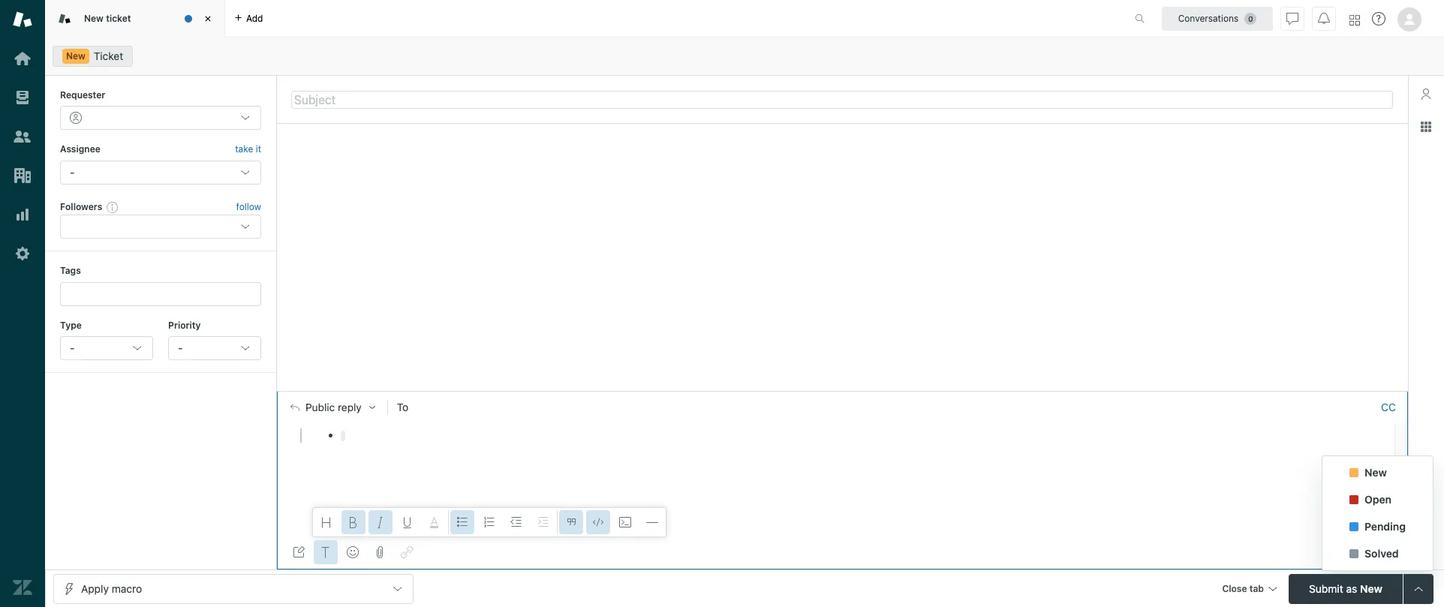 Task type: vqa. For each thing, say whether or not it's contained in the screenshot.
Increase indent (Cmd ]) "icon" at bottom
yes



Task type: describe. For each thing, give the bounding box(es) containing it.
admin image
[[13, 244, 32, 264]]

tags
[[60, 265, 81, 276]]

get started image
[[13, 49, 32, 68]]

apply macro
[[81, 582, 142, 595]]

- inside assignee element
[[70, 166, 75, 179]]

button displays agent's chat status as invisible. image
[[1287, 12, 1299, 24]]

requester element
[[60, 106, 261, 130]]

zendesk products image
[[1350, 15, 1360, 25]]

requester
[[60, 89, 105, 101]]

new inside secondary 'element'
[[66, 50, 86, 62]]

apply
[[81, 582, 109, 595]]

conversations button
[[1162, 6, 1273, 30]]

new inside tab
[[84, 13, 104, 24]]

take it button
[[235, 142, 261, 158]]

headings image
[[321, 517, 333, 529]]

close
[[1223, 583, 1247, 594]]

views image
[[13, 88, 32, 107]]

Public reply composer text field
[[284, 424, 1390, 455]]

conversations
[[1179, 12, 1239, 24]]

close tab button
[[1216, 574, 1283, 606]]

follow
[[236, 201, 261, 212]]

code span (ctrl shift 5) image
[[592, 517, 604, 529]]

open
[[1365, 493, 1392, 506]]

displays possible ticket submission types image
[[1413, 583, 1425, 595]]

add
[[246, 12, 263, 24]]

add attachment image
[[374, 547, 386, 559]]

reply
[[338, 402, 362, 414]]

increase indent (cmd ]) image
[[538, 517, 550, 529]]

tab
[[1250, 583, 1264, 594]]

pending
[[1365, 520, 1406, 533]]

take
[[235, 144, 253, 155]]

numbered list (cmd shift 7) image
[[484, 517, 496, 529]]

new right as
[[1360, 582, 1383, 595]]

followers element
[[60, 215, 261, 239]]

decrease indent (cmd [) image
[[511, 517, 523, 529]]

follow button
[[236, 200, 261, 214]]

zendesk image
[[13, 578, 32, 598]]

underline (cmd u) image
[[402, 517, 414, 529]]

draft mode image
[[293, 547, 305, 559]]

public reply button
[[277, 392, 387, 424]]

as
[[1347, 582, 1358, 595]]

insert emojis image
[[347, 547, 359, 559]]

cc
[[1382, 401, 1396, 414]]

submit as new
[[1309, 582, 1383, 595]]

add button
[[225, 0, 272, 37]]

assignee element
[[60, 161, 261, 185]]

add link (cmd k) image
[[401, 547, 413, 559]]

info on adding followers image
[[107, 201, 119, 213]]



Task type: locate. For each thing, give the bounding box(es) containing it.
macro
[[112, 582, 142, 595]]

close image
[[200, 11, 215, 26]]

new left 'ticket'
[[66, 50, 86, 62]]

to
[[397, 401, 409, 414]]

- down "priority"
[[178, 342, 183, 354]]

- button for priority
[[168, 336, 261, 360]]

2 - button from the left
[[168, 336, 261, 360]]

type
[[60, 320, 82, 331]]

bulleted list (cmd shift 8) image
[[456, 517, 468, 529]]

followers
[[60, 201, 102, 212]]

public
[[306, 402, 335, 414]]

close tab
[[1223, 583, 1264, 594]]

apps image
[[1420, 121, 1433, 133]]

new
[[84, 13, 104, 24], [66, 50, 86, 62], [1365, 466, 1387, 479], [1360, 582, 1383, 595]]

- button down "priority"
[[168, 336, 261, 360]]

- down "type"
[[70, 342, 75, 354]]

- for priority
[[178, 342, 183, 354]]

reporting image
[[13, 205, 32, 224]]

ticket
[[106, 13, 131, 24]]

Subject field
[[291, 90, 1393, 108]]

new ticket
[[84, 13, 131, 24]]

italic (cmd i) image
[[375, 517, 387, 529]]

main element
[[0, 0, 45, 607]]

- button for type
[[60, 336, 153, 360]]

new up open
[[1365, 466, 1387, 479]]

- button down "type"
[[60, 336, 153, 360]]

format text image
[[320, 547, 332, 559]]

-
[[70, 166, 75, 179], [70, 342, 75, 354], [178, 342, 183, 354]]

1 horizontal spatial - button
[[168, 336, 261, 360]]

new left ticket
[[84, 13, 104, 24]]

minimize composer image
[[836, 385, 848, 397]]

horizontal rule (cmd shift l) image
[[646, 517, 658, 529]]

tabs tab list
[[45, 0, 1119, 38]]

customers image
[[13, 127, 32, 146]]

public reply
[[306, 402, 362, 414]]

submit
[[1309, 582, 1344, 595]]

- for type
[[70, 342, 75, 354]]

assignee
[[60, 144, 100, 155]]

solved
[[1365, 547, 1399, 560]]

ticket
[[94, 50, 123, 62]]

customer context image
[[1420, 88, 1433, 100]]

- button
[[60, 336, 153, 360], [168, 336, 261, 360]]

priority
[[168, 320, 201, 331]]

quote (cmd shift 9) image
[[565, 517, 577, 529]]

- down assignee
[[70, 166, 75, 179]]

secondary element
[[45, 41, 1445, 71]]

get help image
[[1372, 12, 1386, 26]]

take it
[[235, 144, 261, 155]]

it
[[256, 144, 261, 155]]

tags element
[[60, 282, 261, 306]]

1 - button from the left
[[60, 336, 153, 360]]

organizations image
[[13, 166, 32, 185]]

zendesk support image
[[13, 10, 32, 29]]

bold (cmd b) image
[[348, 517, 360, 529]]

cc button
[[1381, 401, 1396, 415]]

notifications image
[[1318, 12, 1330, 24]]

new ticket tab
[[45, 0, 225, 38]]

code block (ctrl shift 6) image
[[619, 517, 631, 529]]

0 horizontal spatial - button
[[60, 336, 153, 360]]



